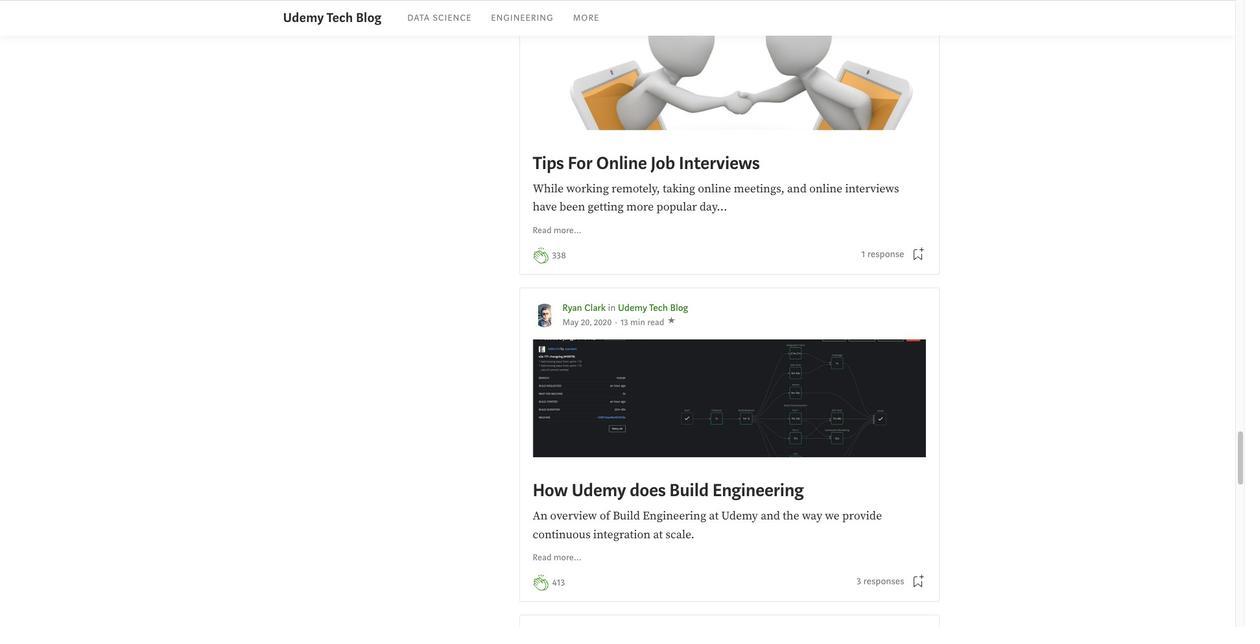 Task type: describe. For each thing, give the bounding box(es) containing it.
data
[[407, 12, 430, 24]]

1 horizontal spatial tech
[[649, 302, 668, 314]]

13 min read image
[[620, 317, 664, 329]]

413
[[552, 577, 565, 589]]

how udemy does build engineering
[[533, 479, 804, 503]]

more… for tips
[[554, 225, 582, 237]]

read for how
[[533, 552, 552, 564]]

and inside while working remotely, taking online meetings, and online interviews have been getting more popular day…
[[787, 181, 807, 196]]

scale.
[[665, 528, 694, 542]]

0 vertical spatial engineering
[[491, 12, 554, 24]]

data science
[[407, 12, 472, 24]]

3 responses
[[857, 576, 904, 588]]

may 20, 2020
[[563, 317, 612, 329]]

may 20, 2020 link
[[563, 317, 612, 329]]

integration
[[593, 528, 650, 542]]

read more… for how
[[533, 552, 582, 564]]

meetings,
[[734, 181, 784, 196]]

engineering for how udemy does build engineering
[[712, 479, 804, 503]]

an overview of build engineering at udemy and the way we provide continuous integration at scale.
[[533, 509, 882, 542]]

tech inside udemy tech blog link
[[327, 9, 353, 26]]

tips
[[533, 152, 564, 175]]

more link
[[573, 12, 599, 24]]

338
[[552, 249, 566, 262]]

way
[[802, 509, 822, 524]]

remotely,
[[612, 181, 660, 196]]

0 vertical spatial udemy tech blog link
[[283, 8, 381, 28]]

1 response
[[861, 248, 904, 261]]

science
[[433, 12, 472, 24]]

popular
[[656, 200, 697, 215]]

3 responses link
[[857, 575, 904, 590]]

413 button
[[552, 576, 565, 591]]

more
[[573, 12, 599, 24]]

ryan
[[563, 302, 582, 314]]

build for does
[[669, 479, 709, 503]]

job
[[651, 152, 675, 175]]

1 response link
[[861, 248, 904, 262]]

read more… link for tips
[[533, 224, 582, 238]]

response
[[868, 248, 904, 261]]

data science link
[[407, 12, 472, 24]]

for
[[568, 152, 592, 175]]

of
[[600, 509, 610, 524]]

build for of
[[613, 509, 640, 524]]

20,
[[581, 317, 592, 329]]

read more… for tips
[[533, 225, 582, 237]]

been
[[560, 200, 585, 215]]

go to the profile of ryan clark image
[[533, 304, 556, 327]]

responses
[[863, 576, 904, 588]]

1 vertical spatial udemy tech blog link
[[618, 302, 688, 314]]



Task type: vqa. For each thing, say whether or not it's contained in the screenshot.
day…
yes



Task type: locate. For each thing, give the bounding box(es) containing it.
read more… link for how
[[533, 552, 582, 565]]

0 horizontal spatial engineering
[[491, 12, 554, 24]]

0 horizontal spatial build
[[613, 509, 640, 524]]

build up integration
[[613, 509, 640, 524]]

at down 'how udemy does build engineering'
[[709, 509, 719, 524]]

read down continuous
[[533, 552, 552, 564]]

build up an overview of build engineering at udemy and the way we provide continuous integration at scale.
[[669, 479, 709, 503]]

and right meetings,
[[787, 181, 807, 196]]

more
[[626, 200, 654, 215]]

read more…
[[533, 225, 582, 237], [533, 552, 582, 564]]

0 horizontal spatial udemy tech blog link
[[283, 8, 381, 28]]

338 button
[[552, 249, 566, 263]]

an
[[533, 509, 547, 524]]

more… for how
[[554, 552, 582, 564]]

0 vertical spatial at
[[709, 509, 719, 524]]

online
[[698, 181, 731, 196], [809, 181, 842, 196]]

1 vertical spatial read
[[533, 552, 552, 564]]

build inside an overview of build engineering at udemy and the way we provide continuous integration at scale.
[[613, 509, 640, 524]]

while
[[533, 181, 564, 196]]

2 read from the top
[[533, 552, 552, 564]]

udemy tech blog
[[283, 9, 381, 26]]

1 read more… link from the top
[[533, 224, 582, 238]]

2 read more… link from the top
[[533, 552, 582, 565]]

0 vertical spatial blog
[[356, 9, 381, 26]]

0 horizontal spatial and
[[761, 509, 780, 524]]

1 vertical spatial blog
[[670, 302, 688, 314]]

read down have
[[533, 225, 552, 237]]

2 online from the left
[[809, 181, 842, 196]]

engineering
[[491, 12, 554, 24], [712, 479, 804, 503], [643, 509, 706, 524]]

how
[[533, 479, 568, 503]]

more…
[[554, 225, 582, 237], [554, 552, 582, 564]]

provide
[[842, 509, 882, 524]]

2020
[[594, 317, 612, 329]]

udemy
[[283, 9, 324, 26], [618, 302, 647, 314], [572, 479, 626, 503], [721, 509, 758, 524]]

at
[[709, 509, 719, 524], [653, 528, 663, 542]]

while working remotely, taking online meetings, and online interviews have been getting more popular day…
[[533, 181, 899, 215]]

2 read more… from the top
[[533, 552, 582, 564]]

udemy inside an overview of build engineering at udemy and the way we provide continuous integration at scale.
[[721, 509, 758, 524]]

read
[[533, 225, 552, 237], [533, 552, 552, 564]]

more… down been
[[554, 225, 582, 237]]

and
[[787, 181, 807, 196], [761, 509, 780, 524]]

engineering up scale.
[[643, 509, 706, 524]]

1 vertical spatial tech
[[649, 302, 668, 314]]

day…
[[700, 200, 727, 215]]

0 horizontal spatial tech
[[327, 9, 353, 26]]

1 horizontal spatial udemy tech blog link
[[618, 302, 688, 314]]

0 horizontal spatial blog
[[356, 9, 381, 26]]

blog
[[356, 9, 381, 26], [670, 302, 688, 314]]

0 vertical spatial build
[[669, 479, 709, 503]]

udemy tech blog link
[[283, 8, 381, 28], [618, 302, 688, 314]]

0 vertical spatial read more…
[[533, 225, 582, 237]]

tech
[[327, 9, 353, 26], [649, 302, 668, 314]]

overview
[[550, 509, 597, 524]]

1 horizontal spatial online
[[809, 181, 842, 196]]

read more… up 338
[[533, 225, 582, 237]]

0 vertical spatial more…
[[554, 225, 582, 237]]

1 vertical spatial and
[[761, 509, 780, 524]]

build
[[669, 479, 709, 503], [613, 509, 640, 524]]

in
[[608, 302, 616, 314]]

0 vertical spatial tech
[[327, 9, 353, 26]]

engineering link
[[491, 12, 554, 24]]

2 more… from the top
[[554, 552, 582, 564]]

have
[[533, 200, 557, 215]]

1 vertical spatial at
[[653, 528, 663, 542]]

clark
[[584, 302, 606, 314]]

we
[[825, 509, 840, 524]]

working
[[566, 181, 609, 196]]

read more… link up 338
[[533, 224, 582, 238]]

tips for online job interviews
[[533, 152, 760, 175]]

and inside an overview of build engineering at udemy and the way we provide continuous integration at scale.
[[761, 509, 780, 524]]

interviews
[[845, 181, 899, 196]]

read more… down continuous
[[533, 552, 582, 564]]

online
[[596, 152, 647, 175]]

the
[[783, 509, 799, 524]]

1 more… from the top
[[554, 225, 582, 237]]

online left "interviews"
[[809, 181, 842, 196]]

engineering inside an overview of build engineering at udemy and the way we provide continuous integration at scale.
[[643, 509, 706, 524]]

0 horizontal spatial online
[[698, 181, 731, 196]]

1 read more… from the top
[[533, 225, 582, 237]]

1 horizontal spatial at
[[709, 509, 719, 524]]

2 horizontal spatial engineering
[[712, 479, 804, 503]]

1 horizontal spatial and
[[787, 181, 807, 196]]

taking
[[663, 181, 695, 196]]

3
[[857, 576, 861, 588]]

online up day…
[[698, 181, 731, 196]]

1 online from the left
[[698, 181, 731, 196]]

1 horizontal spatial engineering
[[643, 509, 706, 524]]

engineering left "more" link
[[491, 12, 554, 24]]

0 vertical spatial read more… link
[[533, 224, 582, 238]]

read more… link
[[533, 224, 582, 238], [533, 552, 582, 565]]

1 vertical spatial read more…
[[533, 552, 582, 564]]

1
[[861, 248, 865, 261]]

may
[[563, 317, 579, 329]]

continuous
[[533, 528, 590, 542]]

getting
[[588, 200, 624, 215]]

read for tips
[[533, 225, 552, 237]]

0 vertical spatial read
[[533, 225, 552, 237]]

0 horizontal spatial at
[[653, 528, 663, 542]]

1 vertical spatial build
[[613, 509, 640, 524]]

ryan clark link
[[563, 302, 606, 314]]

1 horizontal spatial build
[[669, 479, 709, 503]]

1 vertical spatial read more… link
[[533, 552, 582, 565]]

does
[[630, 479, 666, 503]]

engineering for an overview of build engineering at udemy and the way we provide continuous integration at scale.
[[643, 509, 706, 524]]

engineering up the at the right of the page
[[712, 479, 804, 503]]

at left scale.
[[653, 528, 663, 542]]

1 vertical spatial engineering
[[712, 479, 804, 503]]

interviews
[[679, 152, 760, 175]]

1 horizontal spatial blog
[[670, 302, 688, 314]]

read more… link down continuous
[[533, 552, 582, 565]]

0 vertical spatial and
[[787, 181, 807, 196]]

2 vertical spatial engineering
[[643, 509, 706, 524]]

1 read from the top
[[533, 225, 552, 237]]

more… down continuous
[[554, 552, 582, 564]]

and left the at the right of the page
[[761, 509, 780, 524]]

1 vertical spatial more…
[[554, 552, 582, 564]]

ryan clark in udemy tech blog
[[563, 302, 688, 314]]



